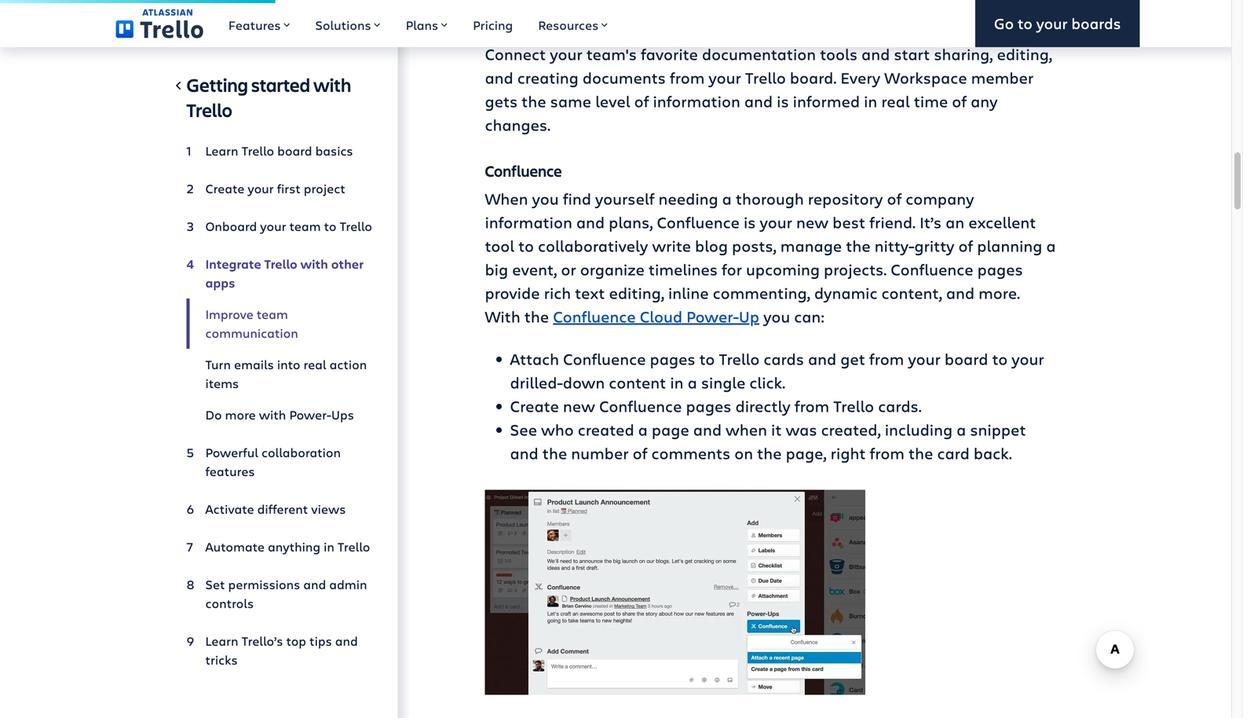 Task type: vqa. For each thing, say whether or not it's contained in the screenshot.
third Active from the top of the page
no



Task type: locate. For each thing, give the bounding box(es) containing it.
can:
[[795, 306, 825, 327]]

turn
[[205, 356, 231, 373]]

1 vertical spatial board
[[945, 348, 989, 369]]

0 vertical spatial for
[[818, 11, 841, 35]]

1 horizontal spatial ups
[[784, 11, 815, 35]]

when you find yourself needing a thorough repository of company information and plans, confluence is your new best friend. it's an excellent tool to collaboratively write blog posts, manage the nitty-gritty of planning a big event, or organize timelines for upcoming projects. confluence pages provide rich text editing, inline commenting, dynamic content, and more. with the
[[485, 188, 1056, 327]]

1 horizontal spatial editing,
[[997, 43, 1053, 64]]

2 vertical spatial information
[[485, 211, 573, 233]]

1 vertical spatial information
[[653, 90, 741, 112]]

your down the thorough
[[760, 211, 793, 233]]

create down drilled-
[[510, 395, 559, 416]]

confluence up connect
[[485, 11, 578, 35]]

real left time
[[882, 90, 910, 112]]

confluence up when
[[485, 160, 562, 181]]

editing, inside confluence and google drive power-ups for  information sharing connect your team's favorite documentation tools and start sharing, editing, and creating documents from your trello board. every workspace member gets the same level of information and is informed in real time of any changes.
[[997, 43, 1053, 64]]

posts,
[[732, 235, 777, 256]]

solutions
[[315, 17, 371, 33]]

project
[[304, 180, 346, 197]]

powerful collaboration features link
[[187, 437, 373, 487]]

create up onboard
[[205, 180, 245, 197]]

of up friend.
[[887, 188, 902, 209]]

0 vertical spatial power-
[[724, 11, 784, 35]]

find
[[563, 188, 592, 209]]

0 vertical spatial real
[[882, 90, 910, 112]]

0 vertical spatial editing,
[[997, 43, 1053, 64]]

with inside getting started with trello
[[313, 72, 351, 97]]

board inside learn trello board basics link
[[277, 142, 312, 159]]

is up posts,
[[744, 211, 756, 233]]

1 horizontal spatial is
[[777, 90, 789, 112]]

learn for learn trello board basics
[[205, 142, 239, 159]]

your left boards
[[1037, 13, 1068, 33]]

a left "page"
[[639, 419, 648, 440]]

cloud
[[640, 306, 683, 327]]

changes.
[[485, 114, 551, 135]]

real inside turn emails into real action items
[[304, 356, 327, 373]]

1 horizontal spatial team
[[290, 218, 321, 235]]

1 vertical spatial for
[[722, 259, 743, 280]]

in down every
[[864, 90, 878, 112]]

turn emails into real action items link
[[187, 349, 373, 399]]

for
[[818, 11, 841, 35], [722, 259, 743, 280]]

0 horizontal spatial for
[[722, 259, 743, 280]]

0 horizontal spatial in
[[324, 538, 335, 555]]

inline
[[669, 282, 709, 303]]

0 horizontal spatial board
[[277, 142, 312, 159]]

trello down 'documentation'
[[746, 67, 786, 88]]

trello's
[[242, 633, 283, 649]]

anything
[[268, 538, 321, 555]]

who
[[541, 419, 574, 440]]

time
[[914, 90, 949, 112]]

set permissions and admin controls
[[205, 576, 367, 612]]

your down 'documentation'
[[709, 67, 742, 88]]

for inside confluence and google drive power-ups for  information sharing connect your team's favorite documentation tools and start sharing, editing, and creating documents from your trello board. every workspace member gets the same level of information and is informed in real time of any changes.
[[818, 11, 841, 35]]

team
[[290, 218, 321, 235], [257, 306, 288, 323]]

activate different views
[[205, 501, 346, 517]]

the down who
[[543, 442, 567, 464]]

organize
[[580, 259, 645, 280]]

to up event,
[[519, 235, 534, 256]]

back.
[[974, 442, 1013, 464]]

0 horizontal spatial create
[[205, 180, 245, 197]]

controls
[[205, 595, 254, 612]]

power- inside confluence and google drive power-ups for  information sharing connect your team's favorite documentation tools and start sharing, editing, and creating documents from your trello board. every workspace member gets the same level of information and is informed in real time of any changes.
[[724, 11, 784, 35]]

big
[[485, 259, 508, 280]]

in right anything
[[324, 538, 335, 555]]

is left informed
[[777, 90, 789, 112]]

1 horizontal spatial for
[[818, 11, 841, 35]]

the down rich
[[525, 306, 549, 327]]

for down blog
[[722, 259, 743, 280]]

connect
[[485, 43, 546, 64]]

0 vertical spatial you
[[532, 188, 559, 209]]

0 vertical spatial in
[[864, 90, 878, 112]]

your left first
[[248, 180, 274, 197]]

and inside set permissions and admin controls
[[304, 576, 326, 593]]

go to your boards
[[995, 13, 1122, 33]]

favorite
[[641, 43, 698, 64]]

team down first
[[290, 218, 321, 235]]

drive
[[677, 11, 721, 35]]

from right the get
[[870, 348, 905, 369]]

1 vertical spatial power-
[[687, 306, 739, 327]]

you inside the when you find yourself needing a thorough repository of company information and plans, confluence is your new best friend. it's an excellent tool to collaboratively write blog posts, manage the nitty-gritty of planning a big event, or organize timelines for upcoming projects. confluence pages provide rich text editing, inline commenting, dynamic content, and more. with the
[[532, 188, 559, 209]]

and left admin
[[304, 576, 326, 593]]

and left the get
[[808, 348, 837, 369]]

0 vertical spatial pages
[[978, 259, 1024, 280]]

content
[[609, 372, 667, 393]]

workspace
[[885, 67, 968, 88]]

2 learn from the top
[[205, 633, 239, 649]]

with inside the integrate trello with other apps
[[301, 255, 328, 272]]

creating
[[518, 67, 579, 88]]

it
[[772, 419, 782, 440]]

trello inside the integrate trello with other apps
[[264, 255, 298, 272]]

trello down the "onboard your team to trello" link
[[264, 255, 298, 272]]

and left more.
[[947, 282, 975, 303]]

power- inside do more with power-ups link
[[289, 406, 331, 423]]

0 vertical spatial ups
[[784, 11, 815, 35]]

different
[[257, 501, 308, 517]]

learn for learn trello's top tips and tricks
[[205, 633, 239, 649]]

1 vertical spatial you
[[764, 306, 791, 327]]

editing, up confluence cloud power-up link
[[609, 282, 665, 303]]

to up single
[[700, 348, 715, 369]]

1 horizontal spatial in
[[671, 372, 684, 393]]

0 horizontal spatial editing,
[[609, 282, 665, 303]]

an
[[946, 211, 965, 233]]

trello up create your first project
[[242, 142, 274, 159]]

board
[[277, 142, 312, 159], [945, 348, 989, 369]]

of right number
[[633, 442, 648, 464]]

with left other
[[301, 255, 328, 272]]

board down more.
[[945, 348, 989, 369]]

new up manage
[[797, 211, 829, 233]]

your inside the when you find yourself needing a thorough repository of company information and plans, confluence is your new best friend. it's an excellent tool to collaboratively write blog posts, manage the nitty-gritty of planning a big event, or organize timelines for upcoming projects. confluence pages provide rich text editing, inline commenting, dynamic content, and more. with the
[[760, 211, 793, 233]]

learn inside learn trello's top tips and tricks
[[205, 633, 239, 649]]

of down the an
[[959, 235, 974, 256]]

your down create your first project
[[260, 218, 286, 235]]

1 horizontal spatial you
[[764, 306, 791, 327]]

information up the start
[[844, 11, 941, 35]]

ups inside confluence and google drive power-ups for  information sharing connect your team's favorite documentation tools and start sharing, editing, and creating documents from your trello board. every workspace member gets the same level of information and is informed in real time of any changes.
[[784, 11, 815, 35]]

1 vertical spatial editing,
[[609, 282, 665, 303]]

click.
[[750, 372, 786, 393]]

plans,
[[609, 211, 653, 233]]

2 vertical spatial with
[[259, 406, 286, 423]]

plans button
[[393, 0, 461, 47]]

confluence and google drive power-ups for  information sharing connect your team's favorite documentation tools and start sharing, editing, and creating documents from your trello board. every workspace member gets the same level of information and is informed in real time of any changes.
[[485, 11, 1053, 135]]

ups inside do more with power-ups link
[[331, 406, 354, 423]]

2 horizontal spatial in
[[864, 90, 878, 112]]

1 vertical spatial pages
[[650, 348, 696, 369]]

2 horizontal spatial information
[[844, 11, 941, 35]]

in
[[864, 90, 878, 112], [671, 372, 684, 393], [324, 538, 335, 555]]

from inside confluence and google drive power-ups for  information sharing connect your team's favorite documentation tools and start sharing, editing, and creating documents from your trello board. every workspace member gets the same level of information and is informed in real time of any changes.
[[670, 67, 705, 88]]

from down favorite
[[670, 67, 705, 88]]

create your first project
[[205, 180, 346, 197]]

0 horizontal spatial is
[[744, 211, 756, 233]]

boards
[[1072, 13, 1122, 33]]

admin
[[329, 576, 367, 593]]

1 horizontal spatial board
[[945, 348, 989, 369]]

trello inside confluence and google drive power-ups for  information sharing connect your team's favorite documentation tools and start sharing, editing, and creating documents from your trello board. every workspace member gets the same level of information and is informed in real time of any changes.
[[746, 67, 786, 88]]

information down when
[[485, 211, 573, 233]]

0 vertical spatial board
[[277, 142, 312, 159]]

pages down single
[[686, 395, 732, 416]]

of inside attach confluence pages to trello cards and get from your board to your drilled-down content in a single click. create new confluence pages directly from trello cards. see who created a page and when it was created, including a snippet and the number of comments on the page, right from the card back.
[[633, 442, 648, 464]]

ups up 'documentation'
[[784, 11, 815, 35]]

you left 'find'
[[532, 188, 559, 209]]

any
[[971, 90, 998, 112]]

0 vertical spatial with
[[313, 72, 351, 97]]

power- up 'documentation'
[[724, 11, 784, 35]]

power- up collaboration
[[289, 406, 331, 423]]

you
[[532, 188, 559, 209], [764, 306, 791, 327]]

improve
[[205, 306, 254, 323]]

activate
[[205, 501, 254, 517]]

up
[[739, 306, 760, 327]]

0 vertical spatial learn
[[205, 142, 239, 159]]

excellent
[[969, 211, 1037, 233]]

the down creating
[[522, 90, 547, 112]]

in right content
[[671, 372, 684, 393]]

directly
[[736, 395, 791, 416]]

and up every
[[862, 43, 890, 64]]

real
[[882, 90, 910, 112], [304, 356, 327, 373]]

manage
[[781, 235, 842, 256]]

1 horizontal spatial new
[[797, 211, 829, 233]]

top
[[286, 633, 306, 649]]

and down 'see'
[[510, 442, 539, 464]]

0 horizontal spatial new
[[563, 395, 596, 416]]

power-
[[724, 11, 784, 35], [687, 306, 739, 327], [289, 406, 331, 423]]

with
[[485, 306, 521, 327]]

permissions
[[228, 576, 300, 593]]

cards
[[764, 348, 805, 369]]

confluence
[[485, 11, 578, 35], [485, 160, 562, 181], [657, 211, 740, 233], [891, 259, 974, 280], [553, 306, 636, 327], [563, 348, 646, 369], [599, 395, 682, 416]]

1 vertical spatial learn
[[205, 633, 239, 649]]

1 horizontal spatial real
[[882, 90, 910, 112]]

with right started
[[313, 72, 351, 97]]

1 vertical spatial create
[[510, 395, 559, 416]]

getting
[[187, 72, 248, 97]]

team's
[[587, 43, 637, 64]]

new down down
[[563, 395, 596, 416]]

team up communication
[[257, 306, 288, 323]]

0 horizontal spatial ups
[[331, 406, 354, 423]]

trello up admin
[[338, 538, 370, 555]]

1 vertical spatial with
[[301, 255, 328, 272]]

your up cards.
[[909, 348, 941, 369]]

create
[[205, 180, 245, 197], [510, 395, 559, 416]]

on
[[735, 442, 754, 464]]

pricing link
[[461, 0, 526, 47]]

1 vertical spatial team
[[257, 306, 288, 323]]

pages up content
[[650, 348, 696, 369]]

1 vertical spatial in
[[671, 372, 684, 393]]

1 vertical spatial ups
[[331, 406, 354, 423]]

1 vertical spatial is
[[744, 211, 756, 233]]

trello up other
[[340, 218, 372, 235]]

power- down inline
[[687, 306, 739, 327]]

2 vertical spatial power-
[[289, 406, 331, 423]]

new inside attach confluence pages to trello cards and get from your board to your drilled-down content in a single click. create new confluence pages directly from trello cards. see who created a page and when it was created, including a snippet and the number of comments on the page, right from the card back.
[[563, 395, 596, 416]]

your down resources
[[550, 43, 583, 64]]

information down favorite
[[653, 90, 741, 112]]

is inside confluence and google drive power-ups for  information sharing connect your team's favorite documentation tools and start sharing, editing, and creating documents from your trello board. every workspace member gets the same level of information and is informed in real time of any changes.
[[777, 90, 789, 112]]

ups
[[784, 11, 815, 35], [331, 406, 354, 423]]

0 vertical spatial team
[[290, 218, 321, 235]]

collaboratively
[[538, 235, 648, 256]]

0 vertical spatial new
[[797, 211, 829, 233]]

0 horizontal spatial real
[[304, 356, 327, 373]]

same
[[551, 90, 592, 112]]

0 horizontal spatial team
[[257, 306, 288, 323]]

editing,
[[997, 43, 1053, 64], [609, 282, 665, 303]]

1 learn from the top
[[205, 142, 239, 159]]

real right into
[[304, 356, 327, 373]]

confluence down the text
[[553, 306, 636, 327]]

solutions button
[[303, 0, 393, 47]]

to down project
[[324, 218, 337, 235]]

to right go at the top right of the page
[[1018, 13, 1033, 33]]

confluence cloud power-up you can:
[[553, 306, 825, 327]]

trello down getting in the top of the page
[[187, 97, 232, 122]]

editing, up "member"
[[997, 43, 1053, 64]]

resources button
[[526, 0, 621, 47]]

yourself
[[596, 188, 655, 209]]

board.
[[790, 67, 837, 88]]

do more with power-ups link
[[187, 399, 373, 431]]

down
[[563, 372, 605, 393]]

from right right
[[870, 442, 905, 464]]

0 vertical spatial is
[[777, 90, 789, 112]]

to inside the when you find yourself needing a thorough repository of company information and plans, confluence is your new best friend. it's an excellent tool to collaboratively write blog posts, manage the nitty-gritty of planning a big event, or organize timelines for upcoming projects. confluence pages provide rich text editing, inline commenting, dynamic content, and more. with the
[[519, 235, 534, 256]]

1 horizontal spatial create
[[510, 395, 559, 416]]

learn up create your first project
[[205, 142, 239, 159]]

and right tips
[[335, 633, 358, 649]]

level
[[596, 90, 631, 112]]

0 horizontal spatial information
[[485, 211, 573, 233]]

you right up
[[764, 306, 791, 327]]

improve team communication link
[[187, 299, 373, 349]]

including
[[885, 419, 953, 440]]

1 vertical spatial real
[[304, 356, 327, 373]]

number
[[571, 442, 629, 464]]

board up first
[[277, 142, 312, 159]]

learn up tricks
[[205, 633, 239, 649]]

timelines
[[649, 259, 718, 280]]

items
[[205, 375, 239, 392]]

integrate trello with other apps
[[205, 255, 364, 291]]

with right 'more' on the left of page
[[259, 406, 286, 423]]

0 horizontal spatial you
[[532, 188, 559, 209]]

real inside confluence and google drive power-ups for  information sharing connect your team's favorite documentation tools and start sharing, editing, and creating documents from your trello board. every workspace member gets the same level of information and is informed in real time of any changes.
[[882, 90, 910, 112]]

for up tools
[[818, 11, 841, 35]]

in inside confluence and google drive power-ups for  information sharing connect your team's favorite documentation tools and start sharing, editing, and creating documents from your trello board. every workspace member gets the same level of information and is informed in real time of any changes.
[[864, 90, 878, 112]]

ups down action
[[331, 406, 354, 423]]

pages up more.
[[978, 259, 1024, 280]]

1 vertical spatial new
[[563, 395, 596, 416]]



Task type: describe. For each thing, give the bounding box(es) containing it.
confluence up down
[[563, 348, 646, 369]]

atlassian trello image
[[116, 9, 203, 38]]

with for started
[[313, 72, 351, 97]]

gets
[[485, 90, 518, 112]]

plans
[[406, 17, 439, 33]]

an image showing the confluence power-up on a trello card image
[[485, 490, 866, 695]]

planning
[[978, 235, 1043, 256]]

create inside attach confluence pages to trello cards and get from your board to your drilled-down content in a single click. create new confluence pages directly from trello cards. see who created a page and when it was created, including a snippet and the number of comments on the page, right from the card back.
[[510, 395, 559, 416]]

pricing
[[473, 17, 513, 33]]

best
[[833, 211, 866, 233]]

0 vertical spatial information
[[844, 11, 941, 35]]

go to your boards link
[[976, 0, 1140, 47]]

resources
[[538, 17, 599, 33]]

created,
[[822, 419, 881, 440]]

started
[[251, 72, 310, 97]]

right
[[831, 442, 866, 464]]

integrate
[[205, 255, 261, 272]]

more.
[[979, 282, 1021, 303]]

improve team communication
[[205, 306, 298, 341]]

activate different views link
[[187, 493, 373, 525]]

with for more
[[259, 406, 286, 423]]

create your first project link
[[187, 173, 373, 204]]

commenting,
[[713, 282, 811, 303]]

the up projects.
[[846, 235, 871, 256]]

set permissions and admin controls link
[[187, 569, 373, 619]]

onboard your team to trello link
[[187, 211, 373, 242]]

learn trello's top tips and tricks link
[[187, 625, 373, 676]]

editing, inside the when you find yourself needing a thorough repository of company information and plans, confluence is your new best friend. it's an excellent tool to collaboratively write blog posts, manage the nitty-gritty of planning a big event, or organize timelines for upcoming projects. confluence pages provide rich text editing, inline commenting, dynamic content, and more. with the
[[609, 282, 665, 303]]

thorough
[[736, 188, 804, 209]]

board inside attach confluence pages to trello cards and get from your board to your drilled-down content in a single click. create new confluence pages directly from trello cards. see who created a page and when it was created, including a snippet and the number of comments on the page, right from the card back.
[[945, 348, 989, 369]]

gritty
[[915, 235, 955, 256]]

tips
[[310, 633, 332, 649]]

confluence cloud power-up link
[[553, 306, 760, 327]]

to down more.
[[993, 348, 1008, 369]]

event,
[[512, 259, 557, 280]]

attach
[[510, 348, 559, 369]]

collaboration
[[262, 444, 341, 461]]

attach confluence pages to trello cards and get from your board to your drilled-down content in a single click. create new confluence pages directly from trello cards. see who created a page and when it was created, including a snippet and the number of comments on the page, right from the card back.
[[510, 348, 1045, 464]]

and up the collaboratively at the top of the page
[[577, 211, 605, 233]]

upcoming
[[746, 259, 820, 280]]

new inside the when you find yourself needing a thorough repository of company information and plans, confluence is your new best friend. it's an excellent tool to collaboratively write blog posts, manage the nitty-gritty of planning a big event, or organize timelines for upcoming projects. confluence pages provide rich text editing, inline commenting, dynamic content, and more. with the
[[797, 211, 829, 233]]

confluence down needing
[[657, 211, 740, 233]]

a right planning
[[1047, 235, 1056, 256]]

with for trello
[[301, 255, 328, 272]]

information inside the when you find yourself needing a thorough repository of company information and plans, confluence is your new best friend. it's an excellent tool to collaboratively write blog posts, manage the nitty-gritty of planning a big event, or organize timelines for upcoming projects. confluence pages provide rich text editing, inline commenting, dynamic content, and more. with the
[[485, 211, 573, 233]]

google
[[615, 11, 674, 35]]

start
[[894, 43, 931, 64]]

needing
[[659, 188, 719, 209]]

views
[[311, 501, 346, 517]]

for inside the when you find yourself needing a thorough repository of company information and plans, confluence is your new best friend. it's an excellent tool to collaboratively write blog posts, manage the nitty-gritty of planning a big event, or organize timelines for upcoming projects. confluence pages provide rich text editing, inline commenting, dynamic content, and more. with the
[[722, 259, 743, 280]]

set
[[205, 576, 225, 593]]

powerful
[[205, 444, 258, 461]]

and down 'documentation'
[[745, 90, 773, 112]]

and inside learn trello's top tips and tricks
[[335, 633, 358, 649]]

it's
[[920, 211, 942, 233]]

informed
[[793, 90, 860, 112]]

and up gets
[[485, 67, 514, 88]]

the inside confluence and google drive power-ups for  information sharing connect your team's favorite documentation tools and start sharing, editing, and creating documents from your trello board. every workspace member gets the same level of information and is informed in real time of any changes.
[[522, 90, 547, 112]]

a up card
[[957, 419, 967, 440]]

confluence down content
[[599, 395, 682, 416]]

sharing
[[944, 11, 1005, 35]]

first
[[277, 180, 301, 197]]

dynamic
[[815, 282, 878, 303]]

getting started with trello link
[[187, 72, 373, 129]]

card
[[938, 442, 970, 464]]

basics
[[316, 142, 353, 159]]

the down it
[[758, 442, 782, 464]]

onboard your team to trello
[[205, 218, 372, 235]]

more
[[225, 406, 256, 423]]

when
[[485, 188, 528, 209]]

getting started with trello
[[187, 72, 351, 122]]

confluence down the gritty
[[891, 259, 974, 280]]

trello up created,
[[834, 395, 875, 416]]

the down including
[[909, 442, 934, 464]]

trello inside the "onboard your team to trello" link
[[340, 218, 372, 235]]

integrate trello with other apps link
[[187, 248, 373, 299]]

text
[[575, 282, 605, 303]]

documents
[[583, 67, 666, 88]]

a left single
[[688, 372, 698, 393]]

snippet
[[971, 419, 1027, 440]]

tools
[[820, 43, 858, 64]]

your down more.
[[1012, 348, 1045, 369]]

features
[[205, 463, 255, 480]]

communication
[[205, 325, 298, 341]]

2 vertical spatial in
[[324, 538, 335, 555]]

of left the any
[[953, 90, 967, 112]]

tricks
[[205, 651, 238, 668]]

emails
[[234, 356, 274, 373]]

and up comments
[[694, 419, 722, 440]]

trello inside the automate anything in trello link
[[338, 538, 370, 555]]

every
[[841, 67, 881, 88]]

2 vertical spatial pages
[[686, 395, 732, 416]]

friend.
[[870, 211, 916, 233]]

blog
[[695, 235, 728, 256]]

single
[[702, 372, 746, 393]]

page progress progress bar
[[0, 0, 286, 3]]

provide
[[485, 282, 540, 303]]

in inside attach confluence pages to trello cards and get from your board to your drilled-down content in a single click. create new confluence pages directly from trello cards. see who created a page and when it was created, including a snippet and the number of comments on the page, right from the card back.
[[671, 372, 684, 393]]

of right level
[[635, 90, 649, 112]]

sharing,
[[935, 43, 994, 64]]

see
[[510, 419, 537, 440]]

is inside the when you find yourself needing a thorough repository of company information and plans, confluence is your new best friend. it's an excellent tool to collaboratively write blog posts, manage the nitty-gritty of planning a big event, or organize timelines for upcoming projects. confluence pages provide rich text editing, inline commenting, dynamic content, and more. with the
[[744, 211, 756, 233]]

trello up single
[[719, 348, 760, 369]]

do more with power-ups
[[205, 406, 354, 423]]

a right needing
[[723, 188, 732, 209]]

0 vertical spatial create
[[205, 180, 245, 197]]

apps
[[205, 274, 235, 291]]

trello inside getting started with trello
[[187, 97, 232, 122]]

features button
[[216, 0, 303, 47]]

comments
[[652, 442, 731, 464]]

1 horizontal spatial information
[[653, 90, 741, 112]]

pages inside the when you find yourself needing a thorough repository of company information and plans, confluence is your new best friend. it's an excellent tool to collaboratively write blog posts, manage the nitty-gritty of planning a big event, or organize timelines for upcoming projects. confluence pages provide rich text editing, inline commenting, dynamic content, and more. with the
[[978, 259, 1024, 280]]

from up was
[[795, 395, 830, 416]]

and up the team's
[[581, 11, 612, 35]]

get
[[841, 348, 866, 369]]

repository
[[808, 188, 883, 209]]

team inside improve team communication
[[257, 306, 288, 323]]

when
[[726, 419, 768, 440]]

member
[[972, 67, 1034, 88]]

confluence inside confluence and google drive power-ups for  information sharing connect your team's favorite documentation tools and start sharing, editing, and creating documents from your trello board. every workspace member gets the same level of information and is informed in real time of any changes.
[[485, 11, 578, 35]]

automate anything in trello link
[[187, 531, 373, 563]]

trello inside learn trello board basics link
[[242, 142, 274, 159]]



